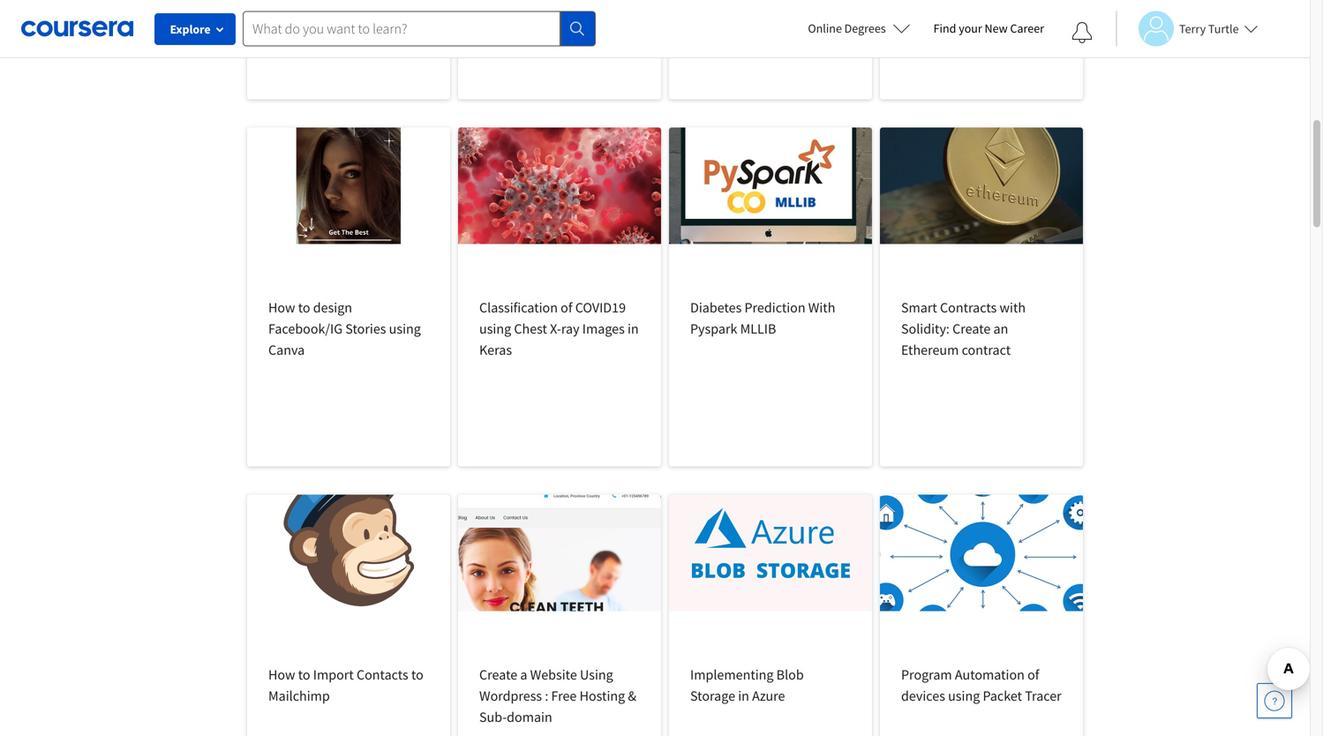 Task type: vqa. For each thing, say whether or not it's contained in the screenshot.
Find your New Career link
yes



Task type: describe. For each thing, give the bounding box(es) containing it.
azure
[[752, 687, 786, 705]]

&
[[628, 687, 637, 705]]

find
[[934, 20, 957, 36]]

career
[[1011, 20, 1045, 36]]

packet
[[983, 687, 1023, 705]]

explore
[[170, 21, 211, 37]]

implementing
[[691, 666, 774, 684]]

sub-
[[480, 709, 507, 726]]

online degrees
[[808, 20, 886, 36]]

degrees
[[845, 20, 886, 36]]

diabetes
[[691, 299, 742, 317]]

hosting
[[580, 687, 625, 705]]

smart contracts with solidity: create an ethereum contract
[[902, 299, 1026, 359]]

ethereum
[[902, 341, 959, 359]]

a
[[520, 666, 528, 684]]

to for design
[[298, 299, 310, 317]]

contacts
[[357, 666, 409, 684]]

how to import contacts to mailchimp link
[[247, 495, 450, 737]]

:
[[545, 687, 549, 705]]

contracts
[[941, 299, 997, 317]]

smart
[[902, 299, 938, 317]]

covid19
[[576, 299, 626, 317]]

solidity:
[[902, 320, 950, 338]]

website
[[530, 666, 577, 684]]

classification of covid19 using chest x-ray images in keras
[[480, 299, 639, 359]]

smart contracts with solidity: create an ethereum contract link
[[880, 128, 1084, 467]]

free
[[552, 687, 577, 705]]

storage
[[691, 687, 736, 705]]

create inside smart contracts with solidity: create an ethereum contract
[[953, 320, 991, 338]]

program automation of devices using packet tracer link
[[880, 495, 1084, 737]]

to right contacts
[[411, 666, 424, 684]]

create a website using wordpress : free hosting & sub-domain link
[[458, 495, 661, 737]]

online degrees button
[[794, 9, 925, 48]]

how for how to design facebook/ig stories using canva
[[268, 299, 295, 317]]

in inside classification of covid19 using chest x-ray images in keras
[[628, 320, 639, 338]]

using
[[580, 666, 613, 684]]

program automation of devices using packet tracer
[[902, 666, 1062, 705]]

to for import
[[298, 666, 310, 684]]

classification
[[480, 299, 558, 317]]

terry turtle button
[[1116, 11, 1259, 46]]

of inside classification of covid19 using chest x-ray images in keras
[[561, 299, 573, 317]]

new
[[985, 20, 1008, 36]]

your
[[959, 20, 983, 36]]

diabetes prediction with pyspark mllib link
[[669, 128, 873, 467]]

implementing blob storage in azure
[[691, 666, 804, 705]]

how to import contacts to mailchimp
[[268, 666, 424, 705]]

using inside program automation of devices using packet tracer
[[949, 687, 980, 705]]

how to design facebook/ig stories using canva
[[268, 299, 421, 359]]

using inside classification of covid19 using chest x-ray images in keras
[[480, 320, 511, 338]]

mllib
[[741, 320, 777, 338]]

images
[[583, 320, 625, 338]]



Task type: locate. For each thing, give the bounding box(es) containing it.
design
[[313, 299, 352, 317]]

diabetes prediction with pyspark mllib
[[691, 299, 836, 338]]

create down contracts
[[953, 320, 991, 338]]

pyspark
[[691, 320, 738, 338]]

keras
[[480, 341, 512, 359]]

using up the keras
[[480, 320, 511, 338]]

prediction
[[745, 299, 806, 317]]

1 how from the top
[[268, 299, 295, 317]]

classification of covid19 using chest x-ray images in keras link
[[458, 128, 661, 467]]

in
[[628, 320, 639, 338], [738, 687, 750, 705]]

0 vertical spatial how
[[268, 299, 295, 317]]

explore button
[[155, 13, 236, 45]]

wordpress
[[480, 687, 542, 705]]

using down "automation"
[[949, 687, 980, 705]]

1 vertical spatial how
[[268, 666, 295, 684]]

how to design facebook/ig stories using canva link
[[247, 128, 450, 467]]

1 horizontal spatial of
[[1028, 666, 1040, 684]]

implementing blob storage in azure link
[[669, 495, 873, 737]]

0 horizontal spatial of
[[561, 299, 573, 317]]

chest
[[514, 320, 547, 338]]

in inside implementing blob storage in azure
[[738, 687, 750, 705]]

using inside how to design facebook/ig stories using canva
[[389, 320, 421, 338]]

x-
[[550, 320, 562, 338]]

to up mailchimp
[[298, 666, 310, 684]]

1 vertical spatial in
[[738, 687, 750, 705]]

of up ray
[[561, 299, 573, 317]]

in down implementing
[[738, 687, 750, 705]]

how up facebook/ig
[[268, 299, 295, 317]]

2 horizontal spatial using
[[949, 687, 980, 705]]

of inside program automation of devices using packet tracer
[[1028, 666, 1040, 684]]

using right stories
[[389, 320, 421, 338]]

an
[[994, 320, 1009, 338]]

of up "tracer"
[[1028, 666, 1040, 684]]

with
[[809, 299, 836, 317]]

1 horizontal spatial create
[[953, 320, 991, 338]]

None search field
[[243, 11, 596, 46]]

using
[[389, 320, 421, 338], [480, 320, 511, 338], [949, 687, 980, 705]]

ray
[[562, 320, 580, 338]]

0 vertical spatial in
[[628, 320, 639, 338]]

how for how to import contacts to mailchimp
[[268, 666, 295, 684]]

coursera image
[[21, 14, 133, 43]]

to inside how to design facebook/ig stories using canva
[[298, 299, 310, 317]]

domain
[[507, 709, 553, 726]]

blob
[[777, 666, 804, 684]]

automation
[[955, 666, 1025, 684]]

how up mailchimp
[[268, 666, 295, 684]]

0 horizontal spatial using
[[389, 320, 421, 338]]

facebook/ig
[[268, 320, 343, 338]]

in right images
[[628, 320, 639, 338]]

how inside how to import contacts to mailchimp
[[268, 666, 295, 684]]

to up facebook/ig
[[298, 299, 310, 317]]

stories
[[346, 320, 386, 338]]

1 vertical spatial of
[[1028, 666, 1040, 684]]

find your new career link
[[925, 18, 1054, 40]]

devices
[[902, 687, 946, 705]]

find your new career
[[934, 20, 1045, 36]]

0 vertical spatial of
[[561, 299, 573, 317]]

contract
[[962, 341, 1011, 359]]

online
[[808, 20, 842, 36]]

show notifications image
[[1072, 22, 1093, 43]]

0 vertical spatial create
[[953, 320, 991, 338]]

with
[[1000, 299, 1026, 317]]

create
[[953, 320, 991, 338], [480, 666, 518, 684]]

1 horizontal spatial using
[[480, 320, 511, 338]]

mailchimp
[[268, 687, 330, 705]]

help center image
[[1265, 691, 1286, 712]]

terry turtle
[[1180, 21, 1239, 37]]

0 horizontal spatial create
[[480, 666, 518, 684]]

1 vertical spatial create
[[480, 666, 518, 684]]

create inside create a website using wordpress : free hosting & sub-domain
[[480, 666, 518, 684]]

0 horizontal spatial in
[[628, 320, 639, 338]]

import
[[313, 666, 354, 684]]

1 horizontal spatial in
[[738, 687, 750, 705]]

canva
[[268, 341, 305, 359]]

create a website using wordpress : free hosting & sub-domain
[[480, 666, 637, 726]]

how
[[268, 299, 295, 317], [268, 666, 295, 684]]

tracer
[[1025, 687, 1062, 705]]

of
[[561, 299, 573, 317], [1028, 666, 1040, 684]]

to
[[298, 299, 310, 317], [298, 666, 310, 684], [411, 666, 424, 684]]

how inside how to design facebook/ig stories using canva
[[268, 299, 295, 317]]

terry
[[1180, 21, 1206, 37]]

2 how from the top
[[268, 666, 295, 684]]

What do you want to learn? text field
[[243, 11, 561, 46]]

create up wordpress
[[480, 666, 518, 684]]

program
[[902, 666, 953, 684]]

turtle
[[1209, 21, 1239, 37]]



